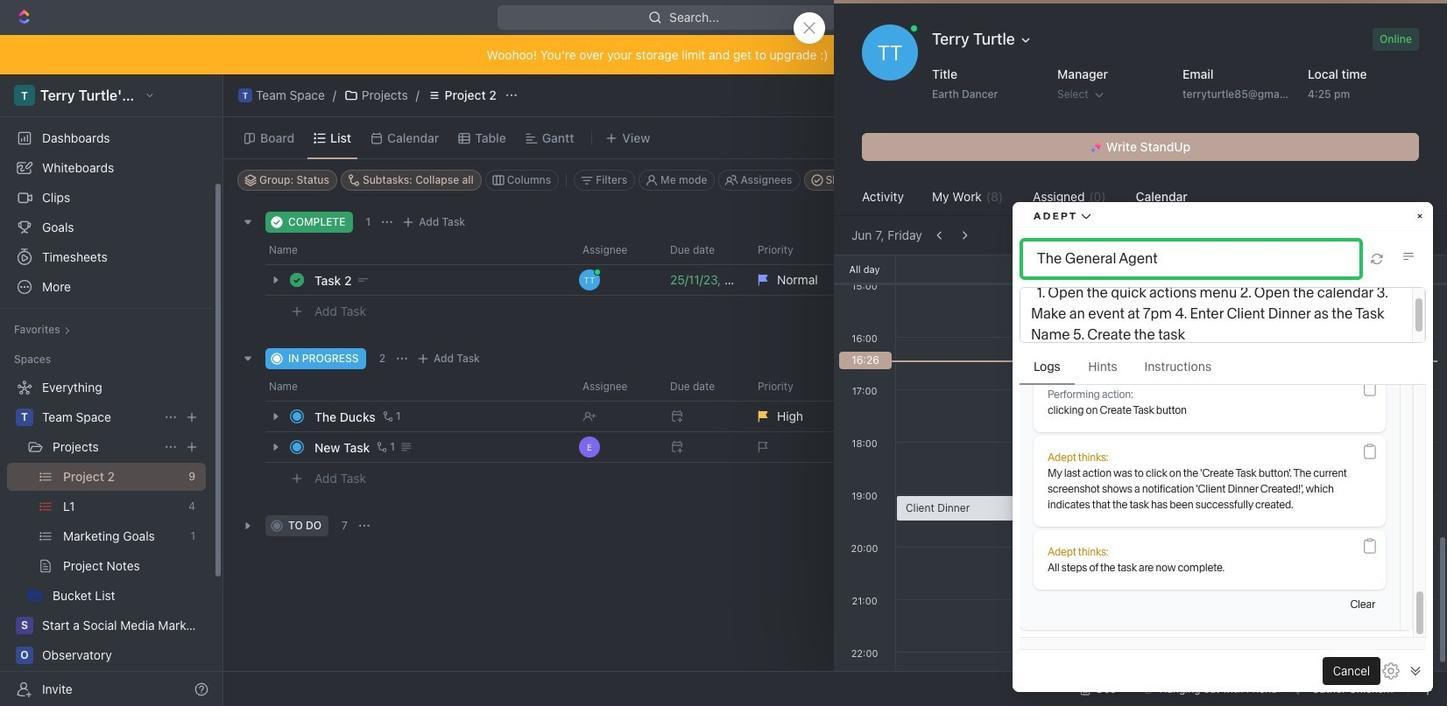 Task type: locate. For each thing, give the bounding box(es) containing it.
0 vertical spatial team space, , element
[[238, 88, 252, 102]]

sidebar navigation
[[0, 74, 227, 707]]

team space, , element
[[238, 88, 252, 102], [16, 409, 33, 427]]

tree
[[7, 374, 206, 707]]

0 horizontal spatial team space, , element
[[16, 409, 33, 427]]

terry turtle's workspace, , element
[[14, 85, 35, 106]]



Task type: vqa. For each thing, say whether or not it's contained in the screenshot.
fourth 'Guidance Custom Field. :4 .Of. 5' ELEMENT from the left
no



Task type: describe. For each thing, give the bounding box(es) containing it.
start a social media marketing agency, , element
[[16, 618, 33, 635]]

drumstick bite image
[[1296, 685, 1306, 695]]

Search tasks... text field
[[1261, 167, 1437, 194]]

observatory, , element
[[16, 647, 33, 665]]

1 vertical spatial team space, , element
[[16, 409, 33, 427]]

1 horizontal spatial team space, , element
[[238, 88, 252, 102]]

tree inside sidebar navigation
[[7, 374, 206, 707]]



